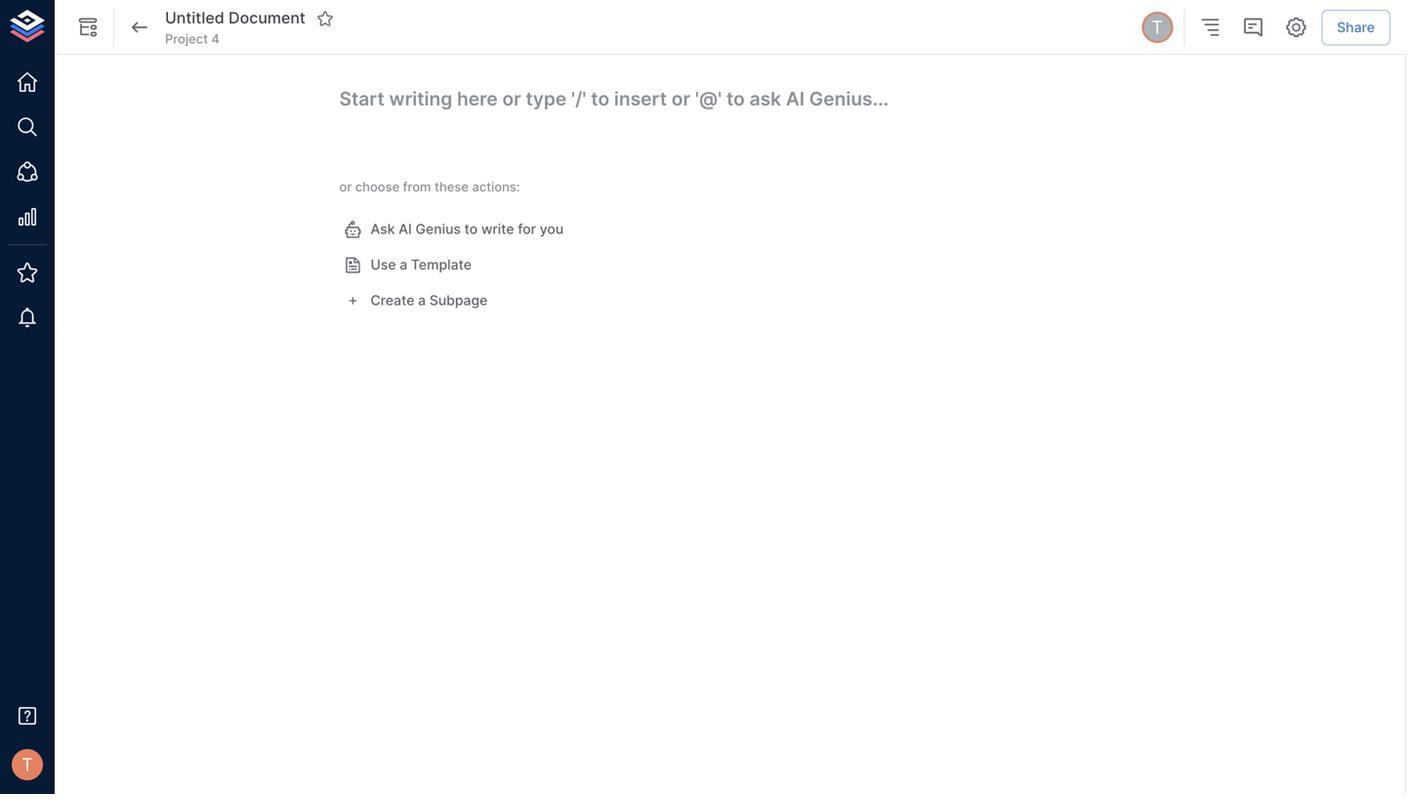 Task type: locate. For each thing, give the bounding box(es) containing it.
these
[[435, 179, 469, 194]]

0 vertical spatial t
[[1152, 16, 1163, 38]]

4
[[211, 31, 220, 46]]

a right create
[[418, 292, 426, 309]]

1 horizontal spatial t
[[1152, 16, 1163, 38]]

write
[[481, 221, 514, 237]]

t
[[1152, 16, 1163, 38], [22, 754, 33, 775]]

0 horizontal spatial t
[[22, 754, 33, 775]]

0 vertical spatial a
[[400, 256, 408, 273]]

untitled
[[165, 8, 224, 28]]

1 horizontal spatial a
[[418, 292, 426, 309]]

1 horizontal spatial t button
[[1139, 9, 1176, 46]]

a right use
[[400, 256, 408, 273]]

go back image
[[128, 16, 151, 39]]

ask ai genius to write for you
[[371, 221, 564, 237]]

subpage
[[430, 292, 488, 309]]

project
[[165, 31, 208, 46]]

or
[[339, 179, 352, 194]]

a
[[400, 256, 408, 273], [418, 292, 426, 309]]

comments image
[[1242, 16, 1265, 39]]

actions:
[[472, 179, 520, 194]]

create a subpage button
[[339, 283, 496, 318]]

0 horizontal spatial a
[[400, 256, 408, 273]]

show wiki image
[[76, 16, 100, 39]]

settings image
[[1285, 16, 1308, 39]]

table of contents image
[[1199, 16, 1222, 39]]

project 4
[[165, 31, 220, 46]]

1 vertical spatial a
[[418, 292, 426, 309]]

0 horizontal spatial t button
[[6, 743, 49, 786]]

project 4 link
[[165, 30, 220, 48]]

t button
[[1139, 9, 1176, 46], [6, 743, 49, 786]]

create a subpage
[[371, 292, 488, 309]]

favorite image
[[316, 10, 334, 27]]

template
[[411, 256, 472, 273]]

use a template button
[[339, 247, 480, 283]]

ask
[[371, 221, 395, 237]]



Task type: describe. For each thing, give the bounding box(es) containing it.
genius
[[416, 221, 461, 237]]

or choose from these actions:
[[339, 179, 520, 194]]

choose
[[355, 179, 400, 194]]

0 vertical spatial t button
[[1139, 9, 1176, 46]]

create
[[371, 292, 415, 309]]

you
[[540, 221, 564, 237]]

share
[[1337, 19, 1375, 35]]

for
[[518, 221, 536, 237]]

share button
[[1322, 10, 1391, 45]]

document
[[229, 8, 306, 28]]

use a template
[[371, 256, 472, 273]]

to
[[465, 221, 478, 237]]

1 vertical spatial t button
[[6, 743, 49, 786]]

ai
[[399, 221, 412, 237]]

1 vertical spatial t
[[22, 754, 33, 775]]

untitled document
[[165, 8, 306, 28]]

a for create
[[418, 292, 426, 309]]

from
[[403, 179, 431, 194]]

use
[[371, 256, 396, 273]]

ask ai genius to write for you button
[[339, 212, 572, 247]]

a for use
[[400, 256, 408, 273]]



Task type: vqa. For each thing, say whether or not it's contained in the screenshot.
T
yes



